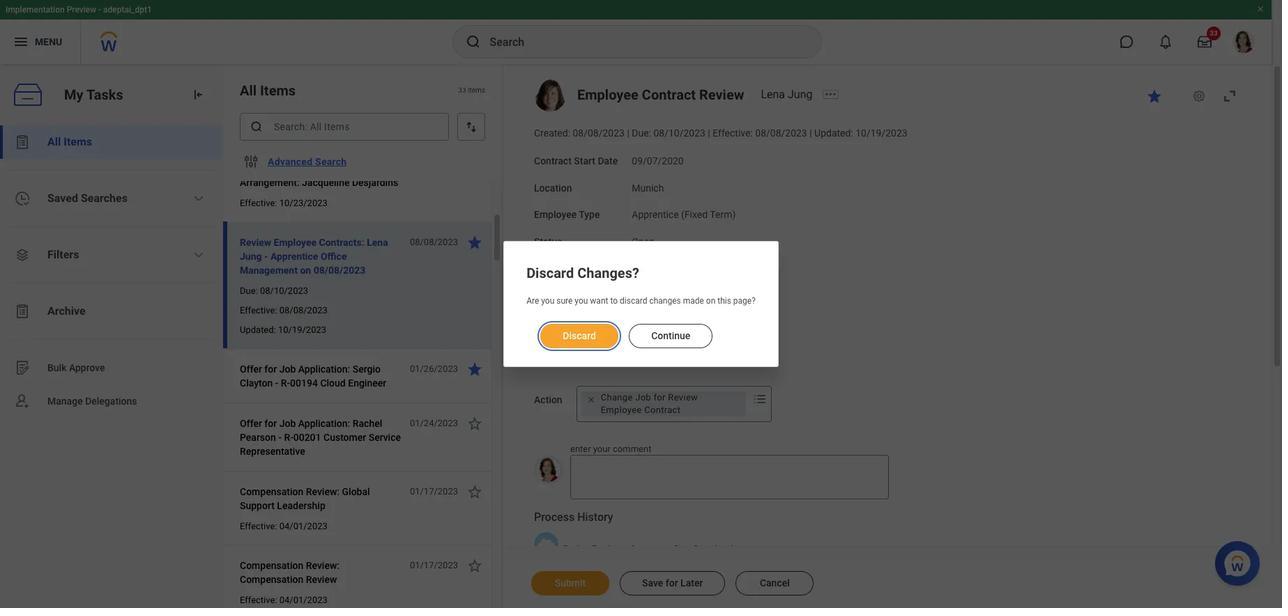 Task type: describe. For each thing, give the bounding box(es) containing it.
employee contract review
[[577, 86, 744, 103]]

contract inside change job for review employee contract
[[644, 405, 681, 416]]

region inside discard changes? dialog
[[527, 313, 756, 350]]

my
[[64, 86, 83, 103]]

09/07/2020
[[632, 155, 684, 166]]

date for contract end date
[[593, 263, 613, 275]]

star image for review employee contracts: lena jung - apprentice office management on 08/08/2023
[[467, 234, 483, 251]]

day(s)
[[732, 357, 759, 368]]

history
[[578, 511, 613, 525]]

job for offer for job application: sergio clayton ‎- r-00194 cloud engineer
[[279, 364, 296, 375]]

review employee contracts: lena jung - apprentice office management on 08/08/2023 button
[[240, 234, 402, 279]]

to
[[610, 297, 618, 306]]

lena jung element
[[761, 88, 821, 101]]

Search: All Items text field
[[240, 113, 449, 141]]

updated: inside item list element
[[240, 325, 276, 335]]

effective: 10/23/2023
[[240, 198, 328, 209]]

employee's
[[273, 149, 322, 160]]

review inside compensation review: compensation review
[[306, 575, 337, 586]]

request
[[284, 163, 320, 174]]

start
[[574, 155, 595, 166]]

01/17/2023 for compensation review: compensation review
[[410, 561, 458, 571]]

review employee contracts: lena jung - apprentice office management on 08/08/2023
[[240, 237, 388, 276]]

10/19/2023 inside item list element
[[278, 325, 326, 335]]

0 vertical spatial star image
[[1146, 88, 1163, 105]]

munich
[[632, 182, 664, 194]]

combined contract duration to date element
[[707, 348, 759, 369]]

bulk approve
[[47, 362, 105, 374]]

management
[[240, 265, 298, 276]]

1 horizontal spatial 10/19/2023
[[856, 128, 908, 139]]

all inside button
[[47, 135, 61, 149]]

contract down discard button
[[581, 357, 619, 368]]

archive
[[47, 305, 86, 318]]

compensation review: global support leadership button
[[240, 484, 402, 515]]

advanced search button
[[262, 148, 352, 176]]

apprentice (fixed term) element
[[632, 207, 736, 221]]

jung inside review employee contracts: lena jung - apprentice office management on 08/08/2023
[[240, 251, 262, 262]]

offer for job application: sergio clayton ‎- r-00194 cloud engineer button
[[240, 361, 402, 392]]

discard for discard
[[563, 330, 596, 341]]

offer for offer for job application: sergio clayton ‎- r-00194 cloud engineer
[[240, 364, 262, 375]]

step
[[674, 545, 691, 554]]

1 horizontal spatial updated:
[[815, 128, 853, 139]]

your
[[593, 444, 611, 455]]

action bar region
[[503, 558, 1282, 609]]

changes
[[649, 297, 681, 306]]

01/24/2023
[[410, 418, 458, 429]]

contracts
[[630, 545, 666, 554]]

08/10/2023 inside item list element
[[260, 286, 308, 296]]

global
[[342, 487, 370, 498]]

enter your comment text field
[[570, 456, 889, 500]]

due: 08/10/2023
[[240, 286, 308, 296]]

04/01/2023 for review
[[279, 596, 328, 606]]

1098
[[707, 357, 729, 368]]

00201
[[293, 432, 321, 444]]

approve
[[69, 362, 105, 374]]

date for contract start date
[[598, 155, 618, 166]]

bulk
[[47, 362, 67, 374]]

completed
[[693, 545, 734, 554]]

type
[[579, 209, 600, 221]]

change job for review employee contract
[[601, 393, 698, 416]]

clipboard image for archive
[[14, 303, 31, 320]]

items inside button
[[64, 135, 92, 149]]

offer for job application: rachel pearson ‎- r-00201 customer service representative button
[[240, 416, 402, 460]]

- inside review employee contracts: lena jung - apprentice office management on 08/08/2023
[[264, 251, 268, 262]]

effective: 08/08/2023
[[240, 305, 328, 316]]

renewals to date
[[534, 330, 611, 341]]

continue
[[651, 330, 691, 341]]

discard for discard changes?
[[527, 265, 574, 282]]

contracts:
[[319, 237, 365, 248]]

1 horizontal spatial due:
[[632, 128, 651, 139]]

change
[[601, 393, 633, 403]]

arrangement:
[[240, 177, 300, 188]]

configure image
[[243, 153, 259, 170]]

search image
[[465, 33, 482, 50]]

compensation review: global support leadership
[[240, 487, 370, 512]]

1 vertical spatial renewals
[[534, 330, 576, 341]]

search
[[315, 156, 347, 167]]

2 you from the left
[[575, 297, 588, 306]]

rachel
[[353, 418, 382, 430]]

employee's photo (logan mcneil) image
[[534, 456, 563, 485]]

‎- for pearson
[[278, 432, 282, 444]]

office
[[321, 251, 347, 262]]

employee inside review employee contracts: lena jung - apprentice office management on 08/08/2023
[[274, 237, 317, 248]]

employee inside change job for review employee contract
[[601, 405, 642, 416]]

items inside item list element
[[260, 82, 296, 99]]

comment
[[613, 444, 652, 455]]

customer
[[324, 432, 366, 444]]

discard
[[620, 297, 647, 306]]

sergio
[[353, 364, 381, 375]]

08/08/2023 inside review employee contracts: lena jung - apprentice office management on 08/08/2023
[[314, 265, 366, 276]]

clipboard image for all items
[[14, 134, 31, 151]]

employee type
[[534, 209, 600, 221]]

contract down the status
[[534, 263, 572, 275]]

0 vertical spatial jung
[[788, 88, 813, 101]]

sure
[[557, 297, 573, 306]]

apprentice (fixed term)
[[632, 209, 736, 221]]

compensation for support
[[240, 487, 304, 498]]

job inside change job for review employee contract
[[635, 393, 651, 403]]

contract up contract start date element
[[642, 86, 696, 103]]

location
[[534, 182, 572, 194]]

inbox large image
[[1198, 35, 1212, 49]]

0 vertical spatial lena
[[761, 88, 785, 101]]

all inside item list element
[[240, 82, 257, 99]]

user plus image
[[14, 393, 31, 410]]

support
[[240, 501, 275, 512]]

date down "continue" button
[[673, 357, 693, 368]]

employee down location
[[534, 209, 577, 221]]

created: 08/08/2023 | due: 08/10/2023 | effective: 08/08/2023 | updated: 10/19/2023
[[534, 128, 908, 139]]

review employee contracts – step completed
[[563, 545, 734, 554]]

star image for compensation review: global support leadership
[[467, 484, 483, 501]]

application: for cloud
[[298, 364, 350, 375]]

list containing all items
[[0, 126, 223, 418]]

contract end date
[[534, 263, 613, 275]]

advanced search
[[268, 156, 347, 167]]

duration
[[621, 357, 658, 368]]

updated: 10/19/2023
[[240, 325, 326, 335]]

archive button
[[0, 295, 223, 328]]

offer for job application: sergio clayton ‎- r-00194 cloud engineer
[[240, 364, 386, 389]]

transformation import image
[[191, 88, 205, 102]]

manage
[[47, 396, 83, 407]]

implementation preview -   adeptai_dpt1
[[6, 5, 152, 15]]

1 horizontal spatial apprentice
[[632, 209, 679, 221]]

service
[[369, 432, 401, 444]]

compensation review: compensation review
[[240, 561, 340, 586]]

update employee's work schedule calendar: request flexible work arrangement: jacqueline desjardins
[[240, 149, 398, 188]]

enter
[[570, 444, 591, 455]]

all items button
[[0, 126, 223, 159]]

1 | from the left
[[627, 128, 630, 139]]

09/09/2023
[[632, 263, 684, 275]]

page?
[[734, 297, 756, 306]]

for for offer for job application: sergio clayton ‎- r-00194 cloud engineer
[[265, 364, 277, 375]]

tasks
[[86, 86, 123, 103]]

r- for 00201
[[284, 432, 293, 444]]

desjardins
[[352, 177, 398, 188]]

‎- for clayton
[[275, 378, 278, 389]]

01/26/2023
[[410, 364, 458, 374]]

(fixed
[[681, 209, 708, 221]]

preview
[[67, 5, 96, 15]]

open
[[632, 236, 655, 248]]

10/23/2023
[[279, 198, 328, 209]]

lena jung
[[761, 88, 813, 101]]

00194
[[290, 378, 318, 389]]

0
[[707, 330, 713, 341]]

status
[[534, 236, 562, 248]]

enter your comment
[[570, 444, 652, 455]]

term)
[[710, 209, 736, 221]]

item list element
[[223, 64, 503, 609]]

review inside process history region
[[563, 545, 590, 554]]

my tasks element
[[0, 64, 223, 609]]

contract start date element
[[632, 147, 684, 168]]

0 vertical spatial renewals
[[586, 294, 640, 309]]

review: for global
[[306, 487, 340, 498]]

munich element
[[632, 180, 664, 194]]



Task type: locate. For each thing, give the bounding box(es) containing it.
renewals
[[586, 294, 640, 309], [534, 330, 576, 341]]

date right the start
[[598, 155, 618, 166]]

update
[[240, 149, 271, 160]]

application: up 'cloud'
[[298, 364, 350, 375]]

2 application: from the top
[[298, 418, 350, 430]]

- right preview
[[98, 5, 101, 15]]

date up "combined contract duration to date"
[[591, 330, 611, 341]]

r- right clayton
[[281, 378, 290, 389]]

1 vertical spatial application:
[[298, 418, 350, 430]]

to
[[578, 330, 589, 341], [660, 357, 671, 368]]

discard changes? dialog
[[504, 242, 779, 367]]

combined contract duration to date
[[534, 357, 693, 368]]

1 vertical spatial all items
[[47, 135, 92, 149]]

1 effective: 04/01/2023 from the top
[[240, 522, 328, 532]]

process history
[[534, 511, 613, 525]]

change job for review employee contract element
[[601, 392, 740, 417]]

1 horizontal spatial work
[[358, 163, 381, 174]]

1 vertical spatial clipboard image
[[14, 303, 31, 320]]

all items inside item list element
[[240, 82, 296, 99]]

2 star image from the top
[[467, 416, 483, 432]]

for up clayton
[[265, 364, 277, 375]]

1 compensation from the top
[[240, 487, 304, 498]]

r- inside the offer for job application: rachel pearson ‎- r-00201 customer service representative
[[284, 432, 293, 444]]

1 vertical spatial on
[[706, 297, 716, 306]]

0 horizontal spatial lena
[[367, 237, 388, 248]]

1 vertical spatial star image
[[467, 361, 483, 378]]

contract up comment
[[644, 405, 681, 416]]

1 star image from the top
[[467, 234, 483, 251]]

offer inside offer for job application: sergio clayton ‎- r-00194 cloud engineer
[[240, 364, 262, 375]]

renewals to date element
[[707, 321, 713, 342]]

all items down my
[[47, 135, 92, 149]]

0 vertical spatial items
[[260, 82, 296, 99]]

employee down history
[[592, 545, 628, 554]]

0 horizontal spatial 10/19/2023
[[278, 325, 326, 335]]

1 vertical spatial r-
[[284, 432, 293, 444]]

0 horizontal spatial 08/10/2023
[[260, 286, 308, 296]]

2 review: from the top
[[306, 561, 340, 572]]

combined
[[534, 357, 579, 368]]

0 horizontal spatial star image
[[467, 361, 483, 378]]

on right management
[[300, 265, 311, 276]]

0 vertical spatial 01/17/2023
[[410, 487, 458, 497]]

advanced
[[268, 156, 313, 167]]

0 horizontal spatial apprentice
[[270, 251, 318, 262]]

clipboard image
[[14, 134, 31, 151], [14, 303, 31, 320]]

employee up management
[[274, 237, 317, 248]]

star image for compensation review: compensation review
[[467, 558, 483, 575]]

‎- inside offer for job application: sergio clayton ‎- r-00194 cloud engineer
[[275, 378, 278, 389]]

1 horizontal spatial to
[[660, 357, 671, 368]]

manage delegations link
[[0, 385, 223, 418]]

offer up clayton
[[240, 364, 262, 375]]

1 horizontal spatial 08/10/2023
[[654, 128, 706, 139]]

0 horizontal spatial all items
[[47, 135, 92, 149]]

1 clipboard image from the top
[[14, 134, 31, 151]]

effective: 04/01/2023 down leadership
[[240, 522, 328, 532]]

updated: down lena jung 'element'
[[815, 128, 853, 139]]

1 vertical spatial jung
[[240, 251, 262, 262]]

offer inside the offer for job application: rachel pearson ‎- r-00201 customer service representative
[[240, 418, 262, 430]]

leadership
[[277, 501, 326, 512]]

job up the 00201
[[279, 418, 296, 430]]

updated:
[[815, 128, 853, 139], [240, 325, 276, 335]]

04/01/2023 for support
[[279, 522, 328, 532]]

0 vertical spatial clipboard image
[[14, 134, 31, 151]]

for inside the offer for job application: rachel pearson ‎- r-00201 customer service representative
[[265, 418, 277, 430]]

my tasks
[[64, 86, 123, 103]]

items up search image
[[260, 82, 296, 99]]

offer
[[240, 364, 262, 375], [240, 418, 262, 430]]

1 vertical spatial apprentice
[[270, 251, 318, 262]]

1098 day(s)
[[707, 357, 759, 368]]

notifications large image
[[1159, 35, 1173, 49]]

2 horizontal spatial |
[[810, 128, 812, 139]]

1 vertical spatial due:
[[240, 286, 258, 296]]

1 offer from the top
[[240, 364, 262, 375]]

04/01/2023 down leadership
[[279, 522, 328, 532]]

contract renewals button
[[534, 294, 640, 309]]

‎- inside the offer for job application: rachel pearson ‎- r-00201 customer service representative
[[278, 432, 282, 444]]

review: for compensation
[[306, 561, 340, 572]]

all items inside button
[[47, 135, 92, 149]]

contract renewals group
[[534, 293, 1244, 370]]

0 vertical spatial job
[[279, 364, 296, 375]]

0 vertical spatial due:
[[632, 128, 651, 139]]

contract renewals
[[534, 294, 640, 309]]

discard inside button
[[563, 330, 596, 341]]

1 horizontal spatial items
[[260, 82, 296, 99]]

0 vertical spatial all
[[240, 82, 257, 99]]

clipboard image inside archive button
[[14, 303, 31, 320]]

‎- right clayton
[[275, 378, 278, 389]]

employee's photo (lena jung) image
[[534, 79, 566, 112]]

1 vertical spatial effective: 04/01/2023
[[240, 596, 328, 606]]

1 vertical spatial lena
[[367, 237, 388, 248]]

0 horizontal spatial to
[[578, 330, 589, 341]]

on inside discard changes? dialog
[[706, 297, 716, 306]]

you right are
[[541, 297, 555, 306]]

review inside review employee contracts: lena jung - apprentice office management on 08/08/2023
[[240, 237, 271, 248]]

1 vertical spatial 01/17/2023
[[410, 561, 458, 571]]

are you sure you want to discard changes made on this page?
[[527, 297, 756, 306]]

you
[[541, 297, 555, 306], [575, 297, 588, 306]]

1 horizontal spatial renewals
[[586, 294, 640, 309]]

0 vertical spatial updated:
[[815, 128, 853, 139]]

0 horizontal spatial |
[[627, 128, 630, 139]]

33
[[458, 87, 466, 94]]

0 vertical spatial apprentice
[[632, 209, 679, 221]]

33 items
[[458, 87, 485, 94]]

job inside offer for job application: sergio clayton ‎- r-00194 cloud engineer
[[279, 364, 296, 375]]

2 vertical spatial for
[[265, 418, 277, 430]]

offer up pearson
[[240, 418, 262, 430]]

clayton
[[240, 378, 273, 389]]

0 horizontal spatial -
[[98, 5, 101, 15]]

apprentice
[[632, 209, 679, 221], [270, 251, 318, 262]]

04/01/2023 down compensation review: compensation review
[[279, 596, 328, 606]]

effective: 04/01/2023
[[240, 522, 328, 532], [240, 596, 328, 606]]

on left this
[[706, 297, 716, 306]]

implementation preview -   adeptai_dpt1 banner
[[0, 0, 1272, 64]]

‎- up representative
[[278, 432, 282, 444]]

on for management
[[300, 265, 311, 276]]

open element
[[632, 234, 655, 248]]

effective: 04/01/2023 for review
[[240, 596, 328, 606]]

- inside banner
[[98, 5, 101, 15]]

list
[[0, 126, 223, 418]]

1 horizontal spatial you
[[575, 297, 588, 306]]

0 vertical spatial 08/10/2023
[[654, 128, 706, 139]]

0 horizontal spatial work
[[325, 149, 347, 160]]

0 vertical spatial to
[[578, 330, 589, 341]]

change job for review employee contract, press delete to clear value. option
[[581, 392, 746, 417]]

1 04/01/2023 from the top
[[279, 522, 328, 532]]

2 vertical spatial job
[[279, 418, 296, 430]]

1 vertical spatial work
[[358, 163, 381, 174]]

compensation review: compensation review button
[[240, 558, 402, 589]]

contract up location
[[534, 155, 572, 166]]

|
[[627, 128, 630, 139], [708, 128, 710, 139], [810, 128, 812, 139]]

1 horizontal spatial all items
[[240, 82, 296, 99]]

1 horizontal spatial all
[[240, 82, 257, 99]]

compensation inside compensation review: global support leadership
[[240, 487, 304, 498]]

work down the schedule
[[358, 163, 381, 174]]

fullscreen image
[[1222, 88, 1239, 105]]

0 horizontal spatial items
[[64, 135, 92, 149]]

work up flexible
[[325, 149, 347, 160]]

to right duration
[[660, 357, 671, 368]]

items down my
[[64, 135, 92, 149]]

close environment banner image
[[1257, 5, 1265, 13]]

representative
[[240, 446, 305, 457]]

r-
[[281, 378, 290, 389], [284, 432, 293, 444]]

0 vertical spatial application:
[[298, 364, 350, 375]]

contract down contract end date
[[534, 294, 583, 309]]

4 star image from the top
[[467, 558, 483, 575]]

offer for job application: rachel pearson ‎- r-00201 customer service representative
[[240, 418, 401, 457]]

for for offer for job application: rachel pearson ‎- r-00201 customer service representative
[[265, 418, 277, 430]]

on inside review employee contracts: lena jung - apprentice office management on 08/08/2023
[[300, 265, 311, 276]]

employee inside process history region
[[592, 545, 628, 554]]

action
[[534, 395, 563, 406]]

search image
[[250, 120, 264, 134]]

review
[[699, 86, 744, 103], [240, 237, 271, 248], [668, 393, 698, 403], [563, 545, 590, 554], [306, 575, 337, 586]]

calendar:
[[240, 163, 282, 174]]

updated: down effective: 08/08/2023
[[240, 325, 276, 335]]

job
[[279, 364, 296, 375], [635, 393, 651, 403], [279, 418, 296, 430]]

0 horizontal spatial jung
[[240, 251, 262, 262]]

- up management
[[264, 251, 268, 262]]

compensation
[[240, 487, 304, 498], [240, 561, 304, 572], [240, 575, 304, 586]]

star image right 01/26/2023 on the bottom left of page
[[467, 361, 483, 378]]

r- inside offer for job application: sergio clayton ‎- r-00194 cloud engineer
[[281, 378, 290, 389]]

1 horizontal spatial star image
[[1146, 88, 1163, 105]]

08/08/2023
[[573, 128, 625, 139], [755, 128, 807, 139], [410, 237, 458, 248], [314, 265, 366, 276], [279, 305, 328, 316]]

2 | from the left
[[708, 128, 710, 139]]

discard up combined
[[563, 330, 596, 341]]

3 compensation from the top
[[240, 575, 304, 586]]

lena right contracts:
[[367, 237, 388, 248]]

prompts image
[[751, 391, 768, 408]]

1 01/17/2023 from the top
[[410, 487, 458, 497]]

0 vertical spatial 10/19/2023
[[856, 128, 908, 139]]

job up 00194
[[279, 364, 296, 375]]

0 vertical spatial ‎-
[[275, 378, 278, 389]]

01/17/2023 for compensation review: global support leadership
[[410, 487, 458, 497]]

review: down leadership
[[306, 561, 340, 572]]

1 vertical spatial 10/19/2023
[[278, 325, 326, 335]]

adeptai_dpt1
[[103, 5, 152, 15]]

08/10/2023 up contract start date element
[[654, 128, 706, 139]]

for up pearson
[[265, 418, 277, 430]]

to down contract renewals 'button'
[[578, 330, 589, 341]]

1 horizontal spatial lena
[[761, 88, 785, 101]]

1 vertical spatial updated:
[[240, 325, 276, 335]]

08/10/2023
[[654, 128, 706, 139], [260, 286, 308, 296]]

2 compensation from the top
[[240, 561, 304, 572]]

apprentice inside review employee contracts: lena jung - apprentice office management on 08/08/2023
[[270, 251, 318, 262]]

1 vertical spatial review:
[[306, 561, 340, 572]]

due: down management
[[240, 286, 258, 296]]

you right sure
[[575, 297, 588, 306]]

job for offer for job application: rachel pearson ‎- r-00201 customer service representative
[[279, 418, 296, 430]]

clipboard image inside all items button
[[14, 134, 31, 151]]

2 effective: 04/01/2023 from the top
[[240, 596, 328, 606]]

0 vertical spatial all items
[[240, 82, 296, 99]]

0 vertical spatial -
[[98, 5, 101, 15]]

1 vertical spatial 04/01/2023
[[279, 596, 328, 606]]

employee right employee's photo (lena jung)
[[577, 86, 639, 103]]

effective: 04/01/2023 down compensation review: compensation review
[[240, 596, 328, 606]]

application: up the 00201
[[298, 418, 350, 430]]

jacqueline
[[302, 177, 350, 188]]

0 horizontal spatial updated:
[[240, 325, 276, 335]]

1 vertical spatial offer
[[240, 418, 262, 430]]

lena up created: 08/08/2023 | due: 08/10/2023 | effective: 08/08/2023 | updated: 10/19/2023
[[761, 88, 785, 101]]

engineer
[[348, 378, 386, 389]]

1 vertical spatial job
[[635, 393, 651, 403]]

1 horizontal spatial jung
[[788, 88, 813, 101]]

1 vertical spatial 08/10/2023
[[260, 286, 308, 296]]

bulk approve link
[[0, 351, 223, 385]]

application: inside the offer for job application: rachel pearson ‎- r-00201 customer service representative
[[298, 418, 350, 430]]

application: inside offer for job application: sergio clayton ‎- r-00194 cloud engineer
[[298, 364, 350, 375]]

schedule
[[350, 149, 390, 160]]

0 vertical spatial work
[[325, 149, 347, 160]]

effective:
[[713, 128, 753, 139], [240, 198, 277, 209], [240, 305, 277, 316], [240, 522, 277, 532], [240, 596, 277, 606]]

review: inside compensation review: global support leadership
[[306, 487, 340, 498]]

contract end date element
[[632, 255, 684, 276]]

1 vertical spatial items
[[64, 135, 92, 149]]

0 horizontal spatial all
[[47, 135, 61, 149]]

1 vertical spatial ‎-
[[278, 432, 282, 444]]

1 you from the left
[[541, 297, 555, 306]]

discard up sure
[[527, 265, 574, 282]]

compensation for review
[[240, 561, 304, 572]]

star image inside item list element
[[467, 361, 483, 378]]

2 vertical spatial compensation
[[240, 575, 304, 586]]

job inside the offer for job application: rachel pearson ‎- r-00201 customer service representative
[[279, 418, 296, 430]]

due: up contract start date element
[[632, 128, 651, 139]]

on
[[300, 265, 311, 276], [706, 297, 716, 306]]

1 horizontal spatial |
[[708, 128, 710, 139]]

for inside offer for job application: sergio clayton ‎- r-00194 cloud engineer
[[265, 364, 277, 375]]

review: up leadership
[[306, 487, 340, 498]]

job right change
[[635, 393, 651, 403]]

2 clipboard image from the top
[[14, 303, 31, 320]]

region containing discard
[[527, 313, 756, 350]]

apprentice down munich
[[632, 209, 679, 221]]

1 vertical spatial compensation
[[240, 561, 304, 572]]

2 04/01/2023 from the top
[[279, 596, 328, 606]]

3 star image from the top
[[467, 484, 483, 501]]

0 horizontal spatial renewals
[[534, 330, 576, 341]]

rename image
[[14, 360, 31, 377]]

01/17/2023
[[410, 487, 458, 497], [410, 561, 458, 571]]

discard button
[[541, 324, 619, 348]]

1 vertical spatial to
[[660, 357, 671, 368]]

1 vertical spatial discard
[[563, 330, 596, 341]]

–
[[666, 545, 672, 554]]

work
[[325, 149, 347, 160], [358, 163, 381, 174]]

all items up search image
[[240, 82, 296, 99]]

review:
[[306, 487, 340, 498], [306, 561, 340, 572]]

0 horizontal spatial due:
[[240, 286, 258, 296]]

continue button
[[629, 324, 713, 348]]

0 vertical spatial review:
[[306, 487, 340, 498]]

10/19/2023
[[856, 128, 908, 139], [278, 325, 326, 335]]

review inside change job for review employee contract
[[668, 393, 698, 403]]

1 review: from the top
[[306, 487, 340, 498]]

1 vertical spatial for
[[654, 393, 666, 403]]

0 vertical spatial compensation
[[240, 487, 304, 498]]

apprentice up management
[[270, 251, 318, 262]]

process history region
[[534, 511, 889, 598]]

r- up representative
[[284, 432, 293, 444]]

implementation
[[6, 5, 65, 15]]

region
[[527, 313, 756, 350]]

offer for offer for job application: rachel pearson ‎- r-00201 customer service representative
[[240, 418, 262, 430]]

effective: 04/01/2023 for support
[[240, 522, 328, 532]]

employee down change
[[601, 405, 642, 416]]

0 vertical spatial r-
[[281, 378, 290, 389]]

review: inside compensation review: compensation review
[[306, 561, 340, 572]]

end
[[574, 263, 591, 275]]

1 vertical spatial -
[[264, 251, 268, 262]]

r- for 00194
[[281, 378, 290, 389]]

due: inside item list element
[[240, 286, 258, 296]]

0 vertical spatial offer
[[240, 364, 262, 375]]

changes?
[[578, 265, 639, 282]]

x small image
[[584, 393, 598, 407]]

star image
[[1146, 88, 1163, 105], [467, 361, 483, 378]]

want
[[590, 297, 608, 306]]

0 horizontal spatial on
[[300, 265, 311, 276]]

application: for customer
[[298, 418, 350, 430]]

1 application: from the top
[[298, 364, 350, 375]]

1 horizontal spatial -
[[264, 251, 268, 262]]

for down duration
[[654, 393, 666, 403]]

08/10/2023 up effective: 08/08/2023
[[260, 286, 308, 296]]

lena inside review employee contracts: lena jung - apprentice office management on 08/08/2023
[[367, 237, 388, 248]]

for inside change job for review employee contract
[[654, 393, 666, 403]]

0 vertical spatial effective: 04/01/2023
[[240, 522, 328, 532]]

for
[[265, 364, 277, 375], [654, 393, 666, 403], [265, 418, 277, 430]]

3 | from the left
[[810, 128, 812, 139]]

1 vertical spatial all
[[47, 135, 61, 149]]

2 offer from the top
[[240, 418, 262, 430]]

flexible
[[322, 163, 356, 174]]

date for renewals to date
[[591, 330, 611, 341]]

star image down notifications large icon
[[1146, 88, 1163, 105]]

1 horizontal spatial on
[[706, 297, 716, 306]]

2 01/17/2023 from the top
[[410, 561, 458, 571]]

star image
[[467, 234, 483, 251], [467, 416, 483, 432], [467, 484, 483, 501], [467, 558, 483, 575]]

items
[[468, 87, 485, 94]]

cloud
[[320, 378, 346, 389]]

0 vertical spatial 04/01/2023
[[279, 522, 328, 532]]

0 vertical spatial on
[[300, 265, 311, 276]]

on for made
[[706, 297, 716, 306]]

0 vertical spatial for
[[265, 364, 277, 375]]

this
[[718, 297, 731, 306]]

are
[[527, 297, 539, 306]]

date right the end in the left of the page
[[593, 263, 613, 275]]

0 horizontal spatial you
[[541, 297, 555, 306]]

discard
[[527, 265, 574, 282], [563, 330, 596, 341]]

0 vertical spatial discard
[[527, 265, 574, 282]]

profile logan mcneil element
[[1225, 26, 1264, 57]]



Task type: vqa. For each thing, say whether or not it's contained in the screenshot.
"Team Logan McNeil" element
no



